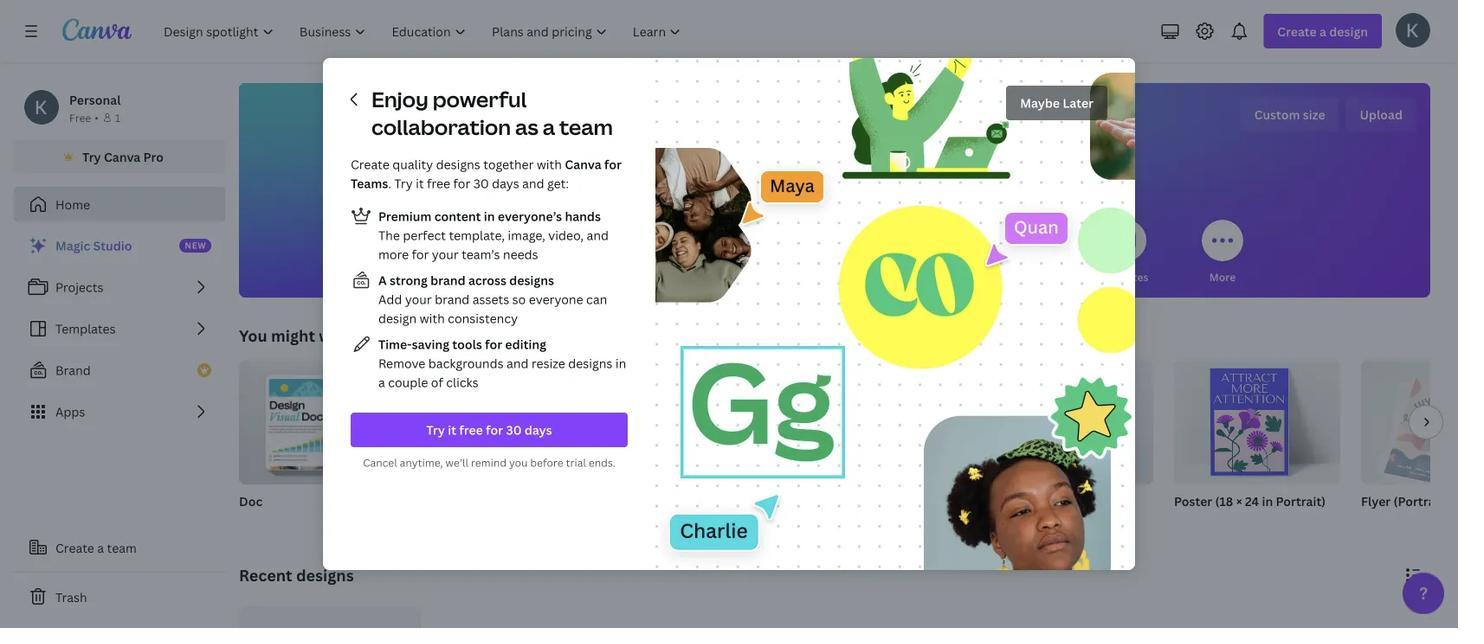 Task type: describe. For each thing, give the bounding box(es) containing it.
perfect
[[403, 227, 446, 244]]

free •
[[69, 110, 99, 125]]

websites button
[[1103, 208, 1149, 298]]

home
[[55, 196, 90, 213]]

quality
[[393, 156, 433, 173]]

try canva pro
[[82, 149, 164, 165]]

designs up . try it free for 30 days and get:
[[436, 156, 480, 173]]

team inside button
[[107, 540, 137, 556]]

backgrounds
[[429, 356, 504, 372]]

the
[[378, 227, 400, 244]]

apps link
[[14, 395, 225, 430]]

social media button
[[803, 208, 867, 298]]

a inside enjoy powerful collaboration as a team
[[543, 113, 555, 141]]

1 vertical spatial brand
[[435, 291, 470, 308]]

to
[[360, 325, 376, 346]]

as
[[515, 113, 539, 141]]

for inside button
[[486, 422, 503, 439]]

premium
[[378, 208, 432, 225]]

you might want to try...
[[239, 325, 414, 346]]

0 vertical spatial days
[[492, 175, 519, 192]]

a inside button
[[97, 540, 104, 556]]

a strong brand across designs add your brand assets so everyone can design with consistency
[[378, 272, 607, 327]]

group for video
[[800, 360, 967, 485]]

in inside the premium content in everyone's hands the perfect template, image, video, and more for your team's needs
[[484, 208, 495, 225]]

more button
[[1202, 208, 1244, 298]]

presentations button
[[703, 208, 773, 298]]

projects
[[55, 279, 103, 296]]

for inside time-saving tools for editing remove backgrounds and resize designs in a couple of clicks
[[485, 336, 502, 353]]

everyone
[[529, 291, 583, 308]]

consistency
[[448, 310, 518, 327]]

create a team button
[[14, 531, 225, 566]]

docs button
[[523, 208, 565, 298]]

instagram post (square) group
[[987, 360, 1154, 532]]

0 horizontal spatial it
[[416, 175, 424, 192]]

group for instagram post (square)
[[987, 360, 1154, 485]]

today?
[[927, 103, 1024, 141]]

for inside canva for teams
[[605, 156, 622, 173]]

content
[[435, 208, 481, 225]]

(square)
[[1079, 493, 1129, 510]]

will
[[725, 103, 769, 141]]

days inside button
[[525, 422, 552, 439]]

try for try canva pro
[[82, 149, 101, 165]]

free inside button
[[459, 422, 483, 439]]

poster (18 × 24 in portrait) group
[[1174, 360, 1341, 532]]

your inside the premium content in everyone's hands the perfect template, image, video, and more for your team's needs
[[432, 246, 459, 263]]

doc
[[239, 493, 263, 510]]

0 horizontal spatial 30
[[473, 175, 489, 192]]

premium content in everyone's hands the perfect template, image, video, and more for your team's needs
[[378, 208, 609, 263]]

teams
[[351, 175, 388, 192]]

instagram
[[987, 493, 1047, 510]]

get:
[[547, 175, 569, 192]]

designs inside a strong brand across designs add your brand assets so everyone can design with consistency
[[510, 272, 554, 289]]

a inside time-saving tools for editing remove backgrounds and resize designs in a couple of clicks
[[378, 375, 385, 391]]

. try it free for 30 days and get:
[[388, 175, 569, 192]]

instagram post (square)
[[987, 493, 1129, 510]]

(16:9)
[[692, 493, 725, 510]]

maybe later button
[[1007, 86, 1108, 120]]

magic
[[55, 238, 90, 254]]

poster
[[1174, 493, 1213, 510]]

.
[[388, 175, 391, 192]]

of
[[431, 375, 443, 391]]

across
[[468, 272, 507, 289]]

create quality designs together with
[[351, 156, 565, 173]]

video group
[[800, 360, 967, 532]]

social media
[[803, 270, 867, 284]]

clicks
[[446, 375, 479, 391]]

(18
[[1216, 493, 1234, 510]]

team inside enjoy powerful collaboration as a team
[[559, 113, 613, 141]]

group for presentation (16:9)
[[613, 360, 779, 485]]

enjoy powerful collaboration as a team
[[372, 85, 613, 141]]

template,
[[449, 227, 505, 244]]

8.5
[[1447, 493, 1458, 510]]

print products
[[992, 270, 1065, 284]]

canva for teams
[[351, 156, 622, 192]]

for inside the premium content in everyone's hands the perfect template, image, video, and more for your team's needs
[[412, 246, 429, 263]]

and inside the premium content in everyone's hands the perfect template, image, video, and more for your team's needs
[[587, 227, 609, 244]]

trash
[[55, 589, 87, 606]]

flyer (portrait 8.5
[[1361, 493, 1458, 510]]

presentations
[[703, 270, 773, 284]]

for you button
[[426, 208, 468, 298]]

saving
[[412, 336, 450, 353]]

for
[[428, 270, 445, 284]]

couple
[[388, 375, 428, 391]]

collaboration
[[372, 113, 511, 141]]

more
[[1210, 270, 1236, 284]]

templates
[[55, 321, 116, 337]]

apps
[[55, 404, 85, 420]]

print
[[992, 270, 1017, 284]]

0 vertical spatial with
[[537, 156, 562, 173]]

try it free for 30 days
[[426, 422, 552, 439]]

flyer (portrait 8.5 × 11 in) group
[[1361, 360, 1458, 532]]

top level navigation element
[[152, 14, 696, 49]]

try it free for 30 days button
[[351, 413, 628, 448]]

presentation (16:9)
[[613, 493, 725, 510]]

recent designs
[[239, 565, 354, 586]]

design inside a strong brand across designs add your brand assets so everyone can design with consistency
[[378, 310, 417, 327]]

recent
[[239, 565, 292, 586]]

you inside button
[[447, 270, 466, 284]]

for you
[[428, 270, 466, 284]]

together
[[483, 156, 534, 173]]

needs
[[503, 246, 538, 263]]



Task type: vqa. For each thing, say whether or not it's contained in the screenshot.
More BUTTON
yes



Task type: locate. For each thing, give the bounding box(es) containing it.
enjoy
[[372, 85, 429, 113]]

home link
[[14, 187, 225, 222]]

list containing magic studio
[[14, 229, 225, 430]]

canva up get:
[[565, 156, 602, 173]]

with inside a strong brand across designs add your brand assets so everyone can design with consistency
[[420, 310, 445, 327]]

1 vertical spatial free
[[459, 422, 483, 439]]

maybe later
[[1020, 95, 1094, 111]]

canva left 'pro'
[[104, 149, 141, 165]]

a up trash link
[[97, 540, 104, 556]]

it down "quality"
[[416, 175, 424, 192]]

new
[[185, 240, 206, 252]]

videos button
[[911, 208, 953, 298]]

in up the template,
[[484, 208, 495, 225]]

it inside button
[[448, 422, 456, 439]]

editing
[[505, 336, 546, 353]]

free
[[69, 110, 91, 125]]

hands
[[565, 208, 601, 225]]

brand link
[[14, 353, 225, 388]]

1 vertical spatial it
[[448, 422, 456, 439]]

0 vertical spatial a
[[543, 113, 555, 141]]

create up trash
[[55, 540, 94, 556]]

try canva pro button
[[14, 140, 225, 173]]

1 horizontal spatial you
[[509, 456, 528, 470]]

so
[[512, 291, 526, 308]]

it up "we'll"
[[448, 422, 456, 439]]

1 horizontal spatial create
[[351, 156, 390, 173]]

what
[[646, 103, 719, 141]]

brand right strong
[[431, 272, 466, 289]]

2 group from the left
[[426, 360, 592, 485]]

assets
[[473, 291, 509, 308]]

pro
[[143, 149, 164, 165]]

a left couple
[[378, 375, 385, 391]]

you left before
[[509, 456, 528, 470]]

team right as
[[559, 113, 613, 141]]

team's
[[462, 246, 500, 263]]

try down • on the left of the page
[[82, 149, 101, 165]]

2 vertical spatial and
[[507, 356, 529, 372]]

1 horizontal spatial canva
[[565, 156, 602, 173]]

0 horizontal spatial try
[[82, 149, 101, 165]]

1 vertical spatial 30
[[506, 422, 522, 439]]

2 vertical spatial you
[[509, 456, 528, 470]]

1 horizontal spatial it
[[448, 422, 456, 439]]

1 vertical spatial in
[[616, 356, 626, 372]]

3 group from the left
[[613, 360, 779, 485]]

trial
[[566, 456, 586, 470]]

0 vertical spatial in
[[484, 208, 495, 225]]

1 group from the left
[[239, 360, 405, 485]]

cancel anytime, we'll remind you before trial ends.
[[363, 456, 616, 470]]

2 horizontal spatial in
[[1262, 493, 1273, 510]]

create up teams
[[351, 156, 390, 173]]

0 vertical spatial free
[[427, 175, 450, 192]]

a
[[543, 113, 555, 141], [378, 375, 385, 391], [97, 540, 104, 556]]

a right as
[[543, 113, 555, 141]]

try up anytime,
[[426, 422, 445, 439]]

can
[[586, 291, 607, 308]]

0 horizontal spatial canva
[[104, 149, 141, 165]]

1 vertical spatial and
[[587, 227, 609, 244]]

0 vertical spatial try
[[82, 149, 101, 165]]

6 group from the left
[[1174, 360, 1341, 485]]

your inside a strong brand across designs add your brand assets so everyone can design with consistency
[[405, 291, 432, 308]]

a
[[378, 272, 387, 289]]

0 vertical spatial team
[[559, 113, 613, 141]]

videos
[[915, 270, 949, 284]]

might
[[271, 325, 315, 346]]

and down editing
[[507, 356, 529, 372]]

2 horizontal spatial you
[[775, 103, 827, 141]]

you right will
[[775, 103, 827, 141]]

free down the create quality designs together with
[[427, 175, 450, 192]]

websites
[[1103, 270, 1149, 284]]

0 vertical spatial you
[[775, 103, 827, 141]]

1 vertical spatial your
[[405, 291, 432, 308]]

we'll
[[446, 456, 469, 470]]

24
[[1245, 493, 1259, 510]]

create a team
[[55, 540, 137, 556]]

days
[[492, 175, 519, 192], [525, 422, 552, 439]]

1 vertical spatial try
[[394, 175, 413, 192]]

group for doc
[[239, 360, 405, 485]]

designs inside time-saving tools for editing remove backgrounds and resize designs in a couple of clicks
[[568, 356, 613, 372]]

brand down for you on the left
[[435, 291, 470, 308]]

print products button
[[992, 208, 1065, 298]]

presentation (16:9) group
[[613, 360, 779, 532]]

with up get:
[[537, 156, 562, 173]]

in inside poster (18 × 24 in portrait) group
[[1262, 493, 1273, 510]]

0 vertical spatial brand
[[431, 272, 466, 289]]

tools
[[452, 336, 482, 353]]

0 vertical spatial create
[[351, 156, 390, 173]]

0 vertical spatial 30
[[473, 175, 489, 192]]

brand
[[55, 362, 91, 379]]

powerful
[[433, 85, 527, 113]]

1 vertical spatial team
[[107, 540, 137, 556]]

1 horizontal spatial free
[[459, 422, 483, 439]]

group for poster (18 × 24 in portrait)
[[1174, 360, 1341, 485]]

and down hands
[[587, 227, 609, 244]]

doc group
[[239, 360, 405, 532]]

ends.
[[589, 456, 616, 470]]

1 vertical spatial days
[[525, 422, 552, 439]]

1 vertical spatial a
[[378, 375, 385, 391]]

and for . try it free for 30 days and get:
[[522, 175, 544, 192]]

1 horizontal spatial try
[[394, 175, 413, 192]]

with up saving
[[420, 310, 445, 327]]

0 horizontal spatial free
[[427, 175, 450, 192]]

video
[[800, 493, 834, 510]]

in inside time-saving tools for editing remove backgrounds and resize designs in a couple of clicks
[[616, 356, 626, 372]]

designs right resize
[[568, 356, 613, 372]]

social
[[803, 270, 833, 284]]

0 horizontal spatial with
[[420, 310, 445, 327]]

0 horizontal spatial create
[[55, 540, 94, 556]]

list
[[351, 206, 628, 392], [14, 229, 225, 430]]

1 horizontal spatial days
[[525, 422, 552, 439]]

cancel
[[363, 456, 397, 470]]

media
[[836, 270, 867, 284]]

try for try it free for 30 days
[[426, 422, 445, 439]]

free
[[427, 175, 450, 192], [459, 422, 483, 439]]

it
[[416, 175, 424, 192], [448, 422, 456, 439]]

1
[[115, 110, 121, 125]]

free up "we'll"
[[459, 422, 483, 439]]

personal
[[69, 91, 121, 108]]

2 vertical spatial in
[[1262, 493, 1273, 510]]

canva inside try canva pro button
[[104, 149, 141, 165]]

1 vertical spatial with
[[420, 310, 445, 327]]

poster (18 × 24 in portrait)
[[1174, 493, 1326, 510]]

None search field
[[575, 161, 1095, 196]]

2 horizontal spatial try
[[426, 422, 445, 439]]

1 horizontal spatial 30
[[506, 422, 522, 439]]

you right for
[[447, 270, 466, 284]]

1 horizontal spatial with
[[537, 156, 562, 173]]

remind
[[471, 456, 507, 470]]

•
[[95, 110, 99, 125]]

your down strong
[[405, 291, 432, 308]]

more
[[378, 246, 409, 263]]

days down together
[[492, 175, 519, 192]]

0 horizontal spatial days
[[492, 175, 519, 192]]

whiteboards button
[[609, 208, 673, 298]]

trash link
[[14, 580, 225, 615]]

docs
[[531, 270, 557, 284]]

maybe
[[1020, 95, 1060, 111]]

2 vertical spatial a
[[97, 540, 104, 556]]

video,
[[548, 227, 584, 244]]

0 horizontal spatial list
[[14, 229, 225, 430]]

0 vertical spatial your
[[432, 246, 459, 263]]

1 horizontal spatial team
[[559, 113, 613, 141]]

group
[[239, 360, 405, 485], [426, 360, 592, 485], [613, 360, 779, 485], [800, 360, 967, 485], [987, 360, 1154, 485], [1174, 360, 1341, 485]]

canva
[[104, 149, 141, 165], [565, 156, 602, 173]]

5 group from the left
[[987, 360, 1154, 485]]

0 vertical spatial design
[[832, 103, 921, 141]]

and left get:
[[522, 175, 544, 192]]

and
[[522, 175, 544, 192], [587, 227, 609, 244], [507, 356, 529, 372]]

resize
[[532, 356, 565, 372]]

0 horizontal spatial in
[[484, 208, 495, 225]]

team up trash link
[[107, 540, 137, 556]]

4 group from the left
[[800, 360, 967, 485]]

1 vertical spatial you
[[447, 270, 466, 284]]

in right resize
[[616, 356, 626, 372]]

you
[[775, 103, 827, 141], [447, 270, 466, 284], [509, 456, 528, 470]]

want
[[319, 325, 356, 346]]

post
[[1049, 493, 1076, 510]]

0 vertical spatial and
[[522, 175, 544, 192]]

2 vertical spatial try
[[426, 422, 445, 439]]

2 horizontal spatial a
[[543, 113, 555, 141]]

1 horizontal spatial a
[[378, 375, 385, 391]]

days up before
[[525, 422, 552, 439]]

flyer
[[1361, 493, 1391, 510]]

and inside time-saving tools for editing remove backgrounds and resize designs in a couple of clicks
[[507, 356, 529, 372]]

magic studio
[[55, 238, 132, 254]]

add
[[378, 291, 402, 308]]

your up for you on the left
[[432, 246, 459, 263]]

your
[[432, 246, 459, 263], [405, 291, 432, 308]]

designs
[[436, 156, 480, 173], [510, 272, 554, 289], [568, 356, 613, 372], [296, 565, 354, 586]]

1 horizontal spatial design
[[832, 103, 921, 141]]

0 horizontal spatial a
[[97, 540, 104, 556]]

create inside button
[[55, 540, 94, 556]]

1 horizontal spatial in
[[616, 356, 626, 372]]

1 vertical spatial create
[[55, 540, 94, 556]]

you
[[239, 325, 267, 346]]

create for create a team
[[55, 540, 94, 556]]

30
[[473, 175, 489, 192], [506, 422, 522, 439]]

try...
[[380, 325, 414, 346]]

remove
[[378, 356, 426, 372]]

30 up cancel anytime, we'll remind you before trial ends. on the left bottom of the page
[[506, 422, 522, 439]]

0 horizontal spatial team
[[107, 540, 137, 556]]

1 horizontal spatial list
[[351, 206, 628, 392]]

with
[[537, 156, 562, 173], [420, 310, 445, 327]]

everyone's
[[498, 208, 562, 225]]

0 horizontal spatial design
[[378, 310, 417, 327]]

list containing premium content in everyone's hands
[[351, 206, 628, 392]]

in right 24
[[1262, 493, 1273, 510]]

try right . in the left top of the page
[[394, 175, 413, 192]]

create for create quality designs together with
[[351, 156, 390, 173]]

(portrait
[[1394, 493, 1444, 510]]

designs right recent
[[296, 565, 354, 586]]

canva inside canva for teams
[[565, 156, 602, 173]]

for
[[605, 156, 622, 173], [453, 175, 471, 192], [412, 246, 429, 263], [485, 336, 502, 353], [486, 422, 503, 439]]

design
[[832, 103, 921, 141], [378, 310, 417, 327]]

and for time-saving tools for editing remove backgrounds and resize designs in a couple of clicks
[[507, 356, 529, 372]]

0 horizontal spatial you
[[447, 270, 466, 284]]

designs up the so on the left of the page
[[510, 272, 554, 289]]

studio
[[93, 238, 132, 254]]

30 down the create quality designs together with
[[473, 175, 489, 192]]

0 vertical spatial it
[[416, 175, 424, 192]]

30 inside button
[[506, 422, 522, 439]]

1 vertical spatial design
[[378, 310, 417, 327]]



